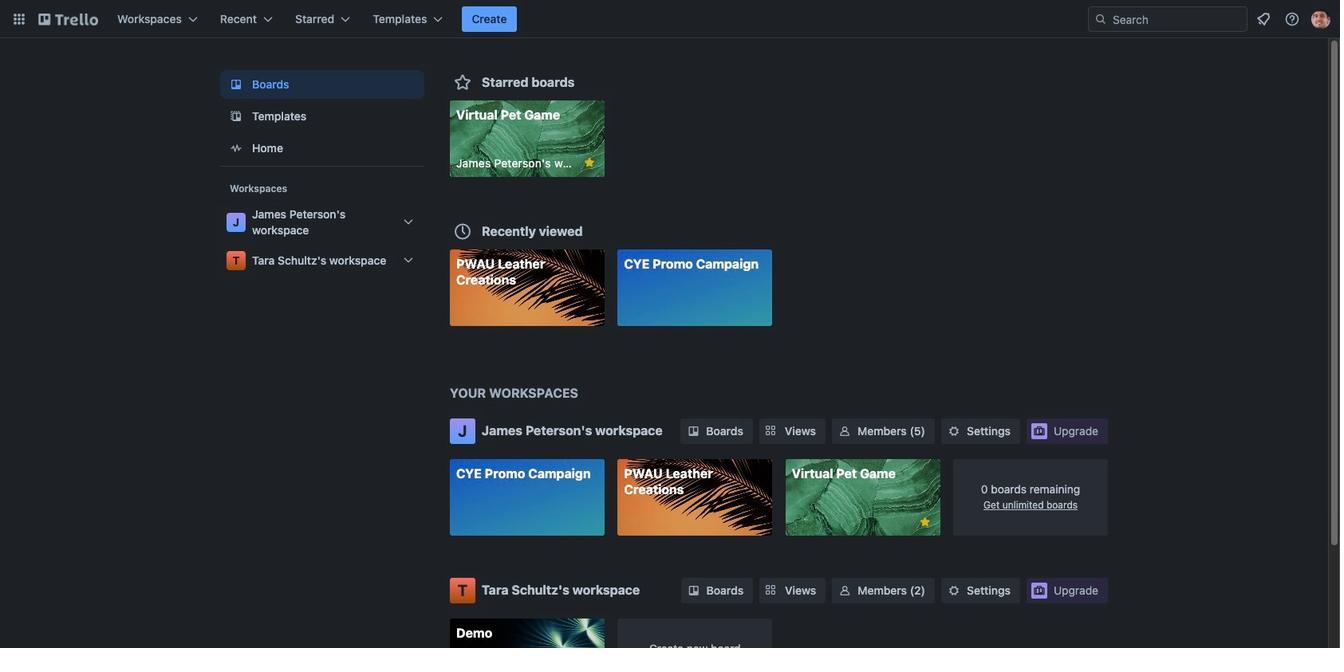 Task type: locate. For each thing, give the bounding box(es) containing it.
sm image
[[837, 424, 853, 440]]

open information menu image
[[1285, 11, 1301, 27]]

search image
[[1095, 13, 1108, 26]]

primary element
[[0, 0, 1341, 38]]

home image
[[227, 139, 246, 158]]

sm image
[[686, 424, 702, 440], [947, 424, 963, 440], [686, 583, 702, 599], [837, 583, 853, 599], [947, 583, 963, 599]]

click to unstar this board. it will be removed from your starred list. image
[[582, 156, 597, 170]]

board image
[[227, 75, 246, 94]]

template board image
[[227, 107, 246, 126]]

james peterson (jamespeterson93) image
[[1312, 10, 1331, 29]]



Task type: describe. For each thing, give the bounding box(es) containing it.
back to home image
[[38, 6, 98, 32]]

0 notifications image
[[1255, 10, 1274, 29]]

Search field
[[1089, 6, 1248, 32]]



Task type: vqa. For each thing, say whether or not it's contained in the screenshot.
RESOURCES
no



